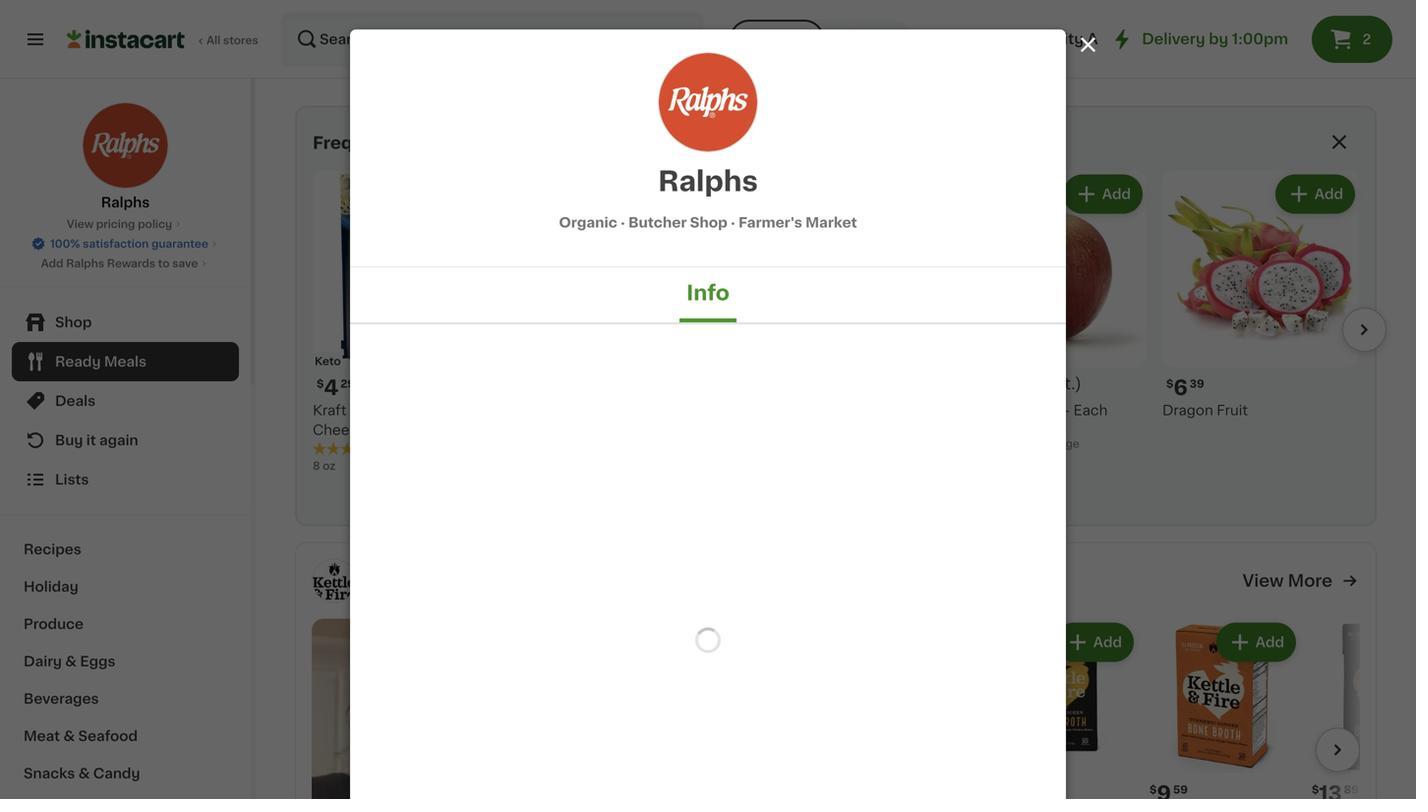 Task type: describe. For each thing, give the bounding box(es) containing it.
guarantee
[[151, 239, 208, 249]]

package
[[1033, 439, 1080, 450]]

6 oz button
[[954, 0, 1158, 36]]

keto
[[315, 356, 341, 367]]

1 · from the left
[[621, 216, 625, 230]]

snacks & candy
[[24, 767, 140, 781]]

more
[[1288, 573, 1333, 590]]

meat & seafood
[[24, 730, 138, 744]]

39
[[1190, 379, 1205, 390]]

11.15
[[295, 23, 319, 34]]

bought
[[413, 135, 477, 151]]

8
[[313, 461, 320, 472]]

organic · butcher shop · farmer's market
[[559, 216, 857, 230]]

meat
[[24, 730, 60, 744]]

meat & seafood link
[[12, 718, 239, 755]]

11.15 oz button
[[295, 0, 499, 36]]

deals link
[[12, 382, 239, 421]]

12.8
[[1173, 23, 1196, 34]]

(est.)
[[1040, 376, 1082, 392]]

about
[[950, 439, 983, 450]]

kraft
[[313, 404, 347, 418]]

product group containing 6
[[1163, 171, 1359, 421]]

delivery by 1:00pm link
[[1111, 28, 1289, 51]]

1:00pm
[[1232, 32, 1289, 46]]

kettle & fire broth image
[[312, 559, 356, 603]]

deals
[[55, 394, 96, 408]]

market
[[806, 216, 857, 230]]

frequently bought together
[[313, 135, 558, 151]]

it
[[86, 434, 96, 448]]

8 oz
[[313, 461, 336, 472]]

view pricing policy link
[[67, 216, 184, 232]]

oz for 6
[[964, 23, 977, 34]]

lists link
[[12, 460, 239, 500]]

recipes
[[24, 543, 81, 557]]

about 0.45 lb / package
[[950, 439, 1080, 450]]

instacart logo image
[[67, 28, 185, 51]]

view for view pricing policy
[[67, 219, 93, 230]]

89
[[1344, 785, 1359, 796]]

view pricing policy
[[67, 219, 172, 230]]

butcher
[[629, 216, 687, 230]]

dragon
[[1163, 404, 1214, 418]]

section containing 4
[[295, 106, 1387, 527]]

delivery by 1:00pm
[[1142, 32, 1289, 46]]

dairy & eggs link
[[12, 643, 239, 681]]

12 oz button
[[734, 0, 938, 36]]

produce
[[24, 618, 84, 631]]

12 oz
[[734, 23, 761, 34]]

holiday
[[24, 580, 78, 594]]

oz for 8
[[323, 461, 336, 472]]

fruit
[[1217, 404, 1248, 418]]

$ left 89
[[1312, 785, 1319, 796]]

11.3
[[515, 23, 534, 34]]

save
[[172, 258, 198, 269]]

stores
[[223, 35, 258, 46]]

together
[[481, 135, 558, 151]]

6 inside 6 oz button
[[954, 23, 961, 34]]

11.3 oz bag button
[[515, 0, 718, 36]]

/pkg (est.)
[[1001, 376, 1082, 392]]

oz for 12.8
[[1198, 23, 1211, 34]]

-
[[1064, 404, 1070, 418]]

1200 university ave
[[966, 32, 1116, 46]]

1 horizontal spatial ralphs logo image
[[659, 53, 757, 151]]

view for view more
[[1243, 573, 1284, 590]]

2
[[1363, 32, 1371, 46]]

large fuji apple - each
[[950, 404, 1108, 418]]

frequently
[[313, 135, 409, 151]]

apple
[[1020, 404, 1061, 418]]

buy
[[55, 434, 83, 448]]

/pkg
[[1001, 376, 1036, 392]]

all
[[207, 35, 221, 46]]

2 button
[[1312, 16, 1393, 63]]

buy it again
[[55, 434, 138, 448]]

/
[[1026, 439, 1031, 450]]

dairy & eggs
[[24, 655, 116, 669]]

1 vertical spatial shop
[[55, 316, 92, 330]]

recipes link
[[12, 531, 239, 569]]

& for meat
[[63, 730, 75, 744]]



Task type: vqa. For each thing, say whether or not it's contained in the screenshot.
8 oz
yes



Task type: locate. For each thing, give the bounding box(es) containing it.
oz inside 11.3 oz bag button
[[537, 23, 550, 34]]

oz right 12.8
[[1198, 23, 1211, 34]]

shop down add ralphs rewards to save
[[55, 316, 92, 330]]

policy
[[138, 219, 172, 230]]

oz inside item carousel 'region'
[[323, 461, 336, 472]]

product group
[[525, 171, 722, 436], [950, 171, 1147, 476], [1163, 171, 1359, 421], [984, 619, 1138, 800], [1146, 619, 1300, 800]]

item carousel region containing add
[[805, 619, 1416, 800]]

dragon fruit
[[1163, 404, 1248, 418]]

lists
[[55, 473, 89, 487]]

1 vertical spatial item carousel region
[[805, 619, 1416, 800]]

·
[[621, 216, 625, 230], [731, 216, 735, 230]]

produce link
[[12, 606, 239, 643]]

oz
[[321, 23, 334, 34], [748, 23, 761, 34], [537, 23, 550, 34], [964, 23, 977, 34], [1198, 23, 1211, 34], [323, 461, 336, 472]]

0 horizontal spatial ·
[[621, 216, 625, 230]]

view up 100%
[[67, 219, 93, 230]]

100%
[[50, 239, 80, 249]]

by
[[1209, 32, 1229, 46]]

info tab
[[680, 268, 737, 323]]

2 vertical spatial ralphs
[[66, 258, 104, 269]]

None search field
[[281, 12, 704, 67]]

oz inside 6 oz button
[[964, 23, 977, 34]]

12.8 oz
[[1173, 23, 1211, 34]]

$ inside $ 4 29
[[317, 379, 324, 390]]

product group containing /pkg (est.)
[[950, 171, 1147, 476]]

0 horizontal spatial 6
[[954, 23, 961, 34]]

info
[[687, 283, 730, 303]]

0 horizontal spatial ralphs logo image
[[82, 102, 169, 189]]

1 horizontal spatial view
[[1243, 573, 1284, 590]]

shop right butcher
[[690, 216, 728, 230]]

shop link
[[12, 303, 239, 342]]

ralphs up view pricing policy link
[[101, 196, 150, 210]]

1 horizontal spatial shop
[[690, 216, 728, 230]]

candy
[[93, 767, 140, 781]]

2 · from the left
[[731, 216, 735, 230]]

1200
[[966, 32, 1003, 46]]

ralphs logo image up view pricing policy link
[[82, 102, 169, 189]]

shredded
[[427, 404, 495, 418]]

0 horizontal spatial view
[[67, 219, 93, 230]]

oz for 12
[[748, 23, 761, 34]]

section
[[295, 106, 1387, 527]]

oz right 11.3
[[537, 23, 550, 34]]

oz for 11.3
[[537, 23, 550, 34]]

& for dairy
[[65, 655, 77, 669]]

view more
[[1243, 573, 1333, 590]]

ralphs logo image
[[659, 53, 757, 151], [82, 102, 169, 189]]

& left eggs
[[65, 655, 77, 669]]

satisfaction
[[83, 239, 149, 249]]

snacks & candy link
[[12, 755, 239, 793]]

organic
[[559, 216, 618, 230]]

oz right '11.15'
[[321, 23, 334, 34]]

0 vertical spatial shop
[[690, 216, 728, 230]]

shop
[[690, 216, 728, 230], [55, 316, 92, 330]]

100% satisfaction guarantee
[[50, 239, 208, 249]]

100% satisfaction guarantee button
[[31, 232, 220, 252]]

close modal image
[[1076, 32, 1101, 57]]

oz inside 11.15 oz button
[[321, 23, 334, 34]]

oz right 12
[[748, 23, 761, 34]]

ralphs logo image down 12
[[659, 53, 757, 151]]

· left butcher
[[621, 216, 625, 230]]

& left candy
[[78, 767, 90, 781]]

add ralphs rewards to save link
[[41, 256, 210, 271]]

oz inside 12.8 oz button
[[1198, 23, 1211, 34]]

1200 university ave button
[[935, 12, 1116, 67]]

oz for 11.15
[[321, 23, 334, 34]]

kraft mozzarella shredded cheese
[[313, 404, 495, 437]]

ralphs up organic · butcher shop · farmer's market
[[658, 168, 758, 195]]

& right meat
[[63, 730, 75, 744]]

pricing
[[96, 219, 135, 230]]

6 left 1200
[[954, 23, 961, 34]]

11.3 oz bag
[[515, 23, 574, 34]]

& for snacks
[[78, 767, 90, 781]]

★★★★★
[[313, 442, 382, 456], [313, 442, 382, 456]]

4
[[324, 378, 339, 398]]

6 inside product group
[[1174, 378, 1188, 398]]

1 horizontal spatial 6
[[1174, 378, 1188, 398]]

2 vertical spatial &
[[78, 767, 90, 781]]

12
[[734, 23, 746, 34]]

1 vertical spatial ralphs
[[101, 196, 150, 210]]

$ 4 29
[[317, 378, 355, 398]]

bag
[[552, 23, 574, 34]]

oz right 8
[[323, 461, 336, 472]]

mozzarella
[[350, 404, 424, 418]]

6 oz
[[954, 23, 977, 34]]

cheese
[[313, 423, 366, 437]]

12.8 oz button
[[1173, 0, 1377, 36]]

fuji
[[993, 404, 1017, 418]]

ralphs down 100%
[[66, 258, 104, 269]]

each
[[1074, 404, 1108, 418]]

$ 6 39
[[1167, 378, 1205, 398]]

rewards
[[107, 258, 155, 269]]

$9.59 element
[[984, 781, 1138, 800]]

$ left 59
[[1150, 785, 1157, 796]]

oz left university
[[964, 23, 977, 34]]

11.15 oz
[[295, 23, 334, 34]]

seafood
[[78, 730, 138, 744]]

item carousel region containing 4
[[313, 163, 1387, 517]]

ralphs
[[658, 168, 758, 195], [101, 196, 150, 210], [66, 258, 104, 269]]

59
[[1173, 785, 1188, 796]]

ralphs for leftmost the ralphs logo
[[101, 196, 150, 210]]

view left the more at the bottom of the page
[[1243, 573, 1284, 590]]

6
[[954, 23, 961, 34], [1174, 378, 1188, 398]]

all stores
[[207, 35, 258, 46]]

$ left 39
[[1167, 379, 1174, 390]]

1 vertical spatial 6
[[1174, 378, 1188, 398]]

ave
[[1088, 32, 1116, 46]]

all stores link
[[67, 12, 260, 67]]

service type group
[[730, 20, 911, 59]]

view
[[67, 219, 93, 230], [1243, 573, 1284, 590]]

delivery
[[1142, 32, 1206, 46]]

to
[[158, 258, 170, 269]]

dairy
[[24, 655, 62, 669]]

beverages
[[24, 692, 99, 706]]

item carousel region
[[313, 163, 1387, 517], [805, 619, 1416, 800]]

university
[[1006, 32, 1084, 46]]

$ inside $ 6 39
[[1167, 379, 1174, 390]]

1 vertical spatial &
[[63, 730, 75, 744]]

&
[[65, 655, 77, 669], [63, 730, 75, 744], [78, 767, 90, 781]]

$
[[317, 379, 324, 390], [1167, 379, 1174, 390], [1150, 785, 1157, 796], [1312, 785, 1319, 796]]

0 vertical spatial view
[[67, 219, 93, 230]]

oz inside 12 oz button
[[748, 23, 761, 34]]

0 horizontal spatial shop
[[55, 316, 92, 330]]

· left farmer's
[[731, 216, 735, 230]]

0 vertical spatial ralphs
[[658, 168, 758, 195]]

1 horizontal spatial ·
[[731, 216, 735, 230]]

0 vertical spatial item carousel region
[[313, 163, 1387, 517]]

0 vertical spatial 6
[[954, 23, 961, 34]]

$ down keto
[[317, 379, 324, 390]]

add button
[[640, 177, 716, 212], [1065, 177, 1141, 212], [1278, 177, 1353, 212], [1056, 625, 1132, 661], [1218, 625, 1294, 661]]

0 vertical spatial &
[[65, 655, 77, 669]]

lb
[[1013, 439, 1023, 450]]

ralphs for rightmost the ralphs logo
[[658, 168, 758, 195]]

large
[[950, 404, 989, 418]]

1 vertical spatial view
[[1243, 573, 1284, 590]]

6 left 39
[[1174, 378, 1188, 398]]

ralphs link
[[82, 102, 169, 212]]

snacks
[[24, 767, 75, 781]]

farmer's
[[739, 216, 802, 230]]



